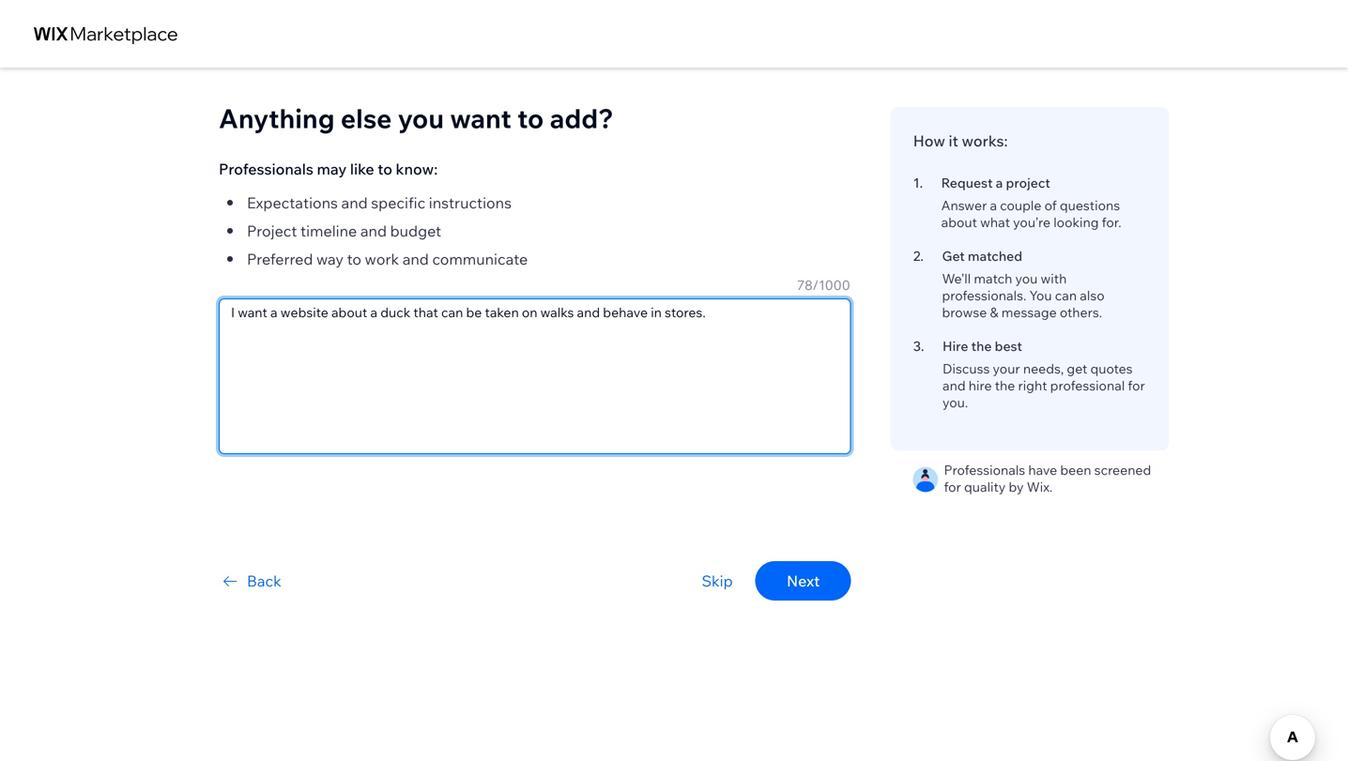 Task type: describe. For each thing, give the bounding box(es) containing it.
expectations and specific instructions project timeline and budget preferred way to work and communicate
[[247, 193, 528, 269]]

2 .
[[913, 248, 924, 264]]

about
[[942, 214, 978, 231]]

request a project answer a couple of questions about what you're looking for.
[[942, 175, 1122, 231]]

. for 2
[[921, 248, 924, 264]]

professionals for professionals may like to know:
[[219, 160, 314, 178]]

0 vertical spatial to
[[518, 102, 544, 135]]

back button
[[219, 570, 281, 593]]

. for 1
[[920, 175, 923, 191]]

3
[[913, 338, 921, 355]]

hire the best discuss your needs, get quotes and hire the right professional for you.
[[943, 338, 1145, 411]]

add?
[[550, 102, 614, 135]]

best
[[995, 338, 1023, 355]]

hire
[[943, 338, 969, 355]]

you're
[[1013, 214, 1051, 231]]

/
[[813, 277, 819, 293]]

match
[[974, 270, 1013, 287]]

instructions
[[429, 193, 512, 212]]

for.
[[1102, 214, 1122, 231]]

way
[[317, 250, 344, 269]]

looking
[[1054, 214, 1099, 231]]

your
[[993, 361, 1020, 377]]

budget
[[390, 222, 441, 240]]

1 .
[[913, 175, 923, 191]]

and up work
[[360, 222, 387, 240]]

0 horizontal spatial the
[[972, 338, 992, 355]]

it
[[949, 131, 959, 150]]

by
[[1009, 479, 1024, 495]]

right
[[1018, 378, 1048, 394]]

how
[[913, 131, 946, 150]]

message
[[1002, 304, 1057, 321]]

professional
[[1051, 378, 1125, 394]]

matched
[[968, 248, 1023, 264]]

next
[[787, 572, 820, 591]]

have
[[1029, 462, 1058, 478]]

professionals may like to know:
[[219, 160, 438, 178]]

2
[[913, 248, 921, 264]]

expectations
[[247, 193, 338, 212]]

skip button
[[702, 570, 733, 593]]

questions
[[1060, 197, 1120, 214]]

hire
[[969, 378, 992, 394]]

and down budget
[[403, 250, 429, 269]]

back
[[247, 572, 281, 591]]

we'll
[[942, 270, 971, 287]]

discuss
[[943, 361, 990, 377]]

works:
[[962, 131, 1008, 150]]

screened
[[1095, 462, 1152, 478]]

others.
[[1060, 304, 1103, 321]]

work
[[365, 250, 399, 269]]

professionals.
[[942, 287, 1027, 304]]

may
[[317, 160, 347, 178]]

know:
[[396, 160, 438, 178]]

1
[[913, 175, 920, 191]]

browse
[[942, 304, 987, 321]]

wix.
[[1027, 479, 1053, 495]]

timeline
[[301, 222, 357, 240]]

&
[[990, 304, 999, 321]]



Task type: vqa. For each thing, say whether or not it's contained in the screenshot.
support link on the top left
no



Task type: locate. For each thing, give the bounding box(es) containing it.
. left hire
[[921, 338, 925, 355]]

anything
[[219, 102, 335, 135]]

you inside get matched we'll match you with professionals. you can also browse & message others.
[[1016, 270, 1038, 287]]

been
[[1061, 462, 1092, 478]]

and down like
[[341, 193, 368, 212]]

0 horizontal spatial to
[[347, 250, 362, 269]]

the
[[972, 338, 992, 355], [995, 378, 1015, 394]]

1 vertical spatial you
[[1016, 270, 1038, 287]]

you up know:
[[398, 102, 444, 135]]

professionals up quality
[[944, 462, 1026, 478]]

of
[[1045, 197, 1057, 214]]

to right want
[[518, 102, 544, 135]]

0 vertical spatial .
[[920, 175, 923, 191]]

specific
[[371, 193, 426, 212]]

1 vertical spatial professionals
[[944, 462, 1026, 478]]

preferred
[[247, 250, 313, 269]]

with
[[1041, 270, 1067, 287]]

you up you
[[1016, 270, 1038, 287]]

the down your
[[995, 378, 1015, 394]]

and
[[341, 193, 368, 212], [360, 222, 387, 240], [403, 250, 429, 269], [943, 378, 966, 394]]

to
[[518, 102, 544, 135], [378, 160, 393, 178], [347, 250, 362, 269]]

a
[[996, 175, 1003, 191], [990, 197, 997, 214]]

2 vertical spatial to
[[347, 250, 362, 269]]

project
[[247, 222, 297, 240]]

get
[[1067, 361, 1088, 377]]

quotes
[[1091, 361, 1133, 377]]

to inside expectations and specific instructions project timeline and budget preferred way to work and communicate
[[347, 250, 362, 269]]

. left get
[[921, 248, 924, 264]]

couple
[[1000, 197, 1042, 214]]

1000
[[819, 277, 851, 293]]

Enter project description (optional) text field
[[220, 300, 851, 454]]

0 vertical spatial a
[[996, 175, 1003, 191]]

answer
[[942, 197, 987, 214]]

78
[[797, 277, 813, 293]]

request
[[942, 175, 993, 191]]

1 horizontal spatial you
[[1016, 270, 1038, 287]]

want
[[450, 102, 512, 135]]

1 vertical spatial to
[[378, 160, 393, 178]]

0 vertical spatial the
[[972, 338, 992, 355]]

anything else you want to add?
[[219, 102, 614, 135]]

1 horizontal spatial the
[[995, 378, 1015, 394]]

0 vertical spatial professionals
[[219, 160, 314, 178]]

0 vertical spatial you
[[398, 102, 444, 135]]

you
[[1030, 287, 1052, 304]]

what
[[981, 214, 1010, 231]]

get matched we'll match you with professionals. you can also browse & message others.
[[942, 248, 1105, 321]]

can
[[1055, 287, 1077, 304]]

quality
[[964, 479, 1006, 495]]

1 horizontal spatial for
[[1128, 378, 1145, 394]]

professionals up expectations
[[219, 160, 314, 178]]

like
[[350, 160, 374, 178]]

. for 3
[[921, 338, 925, 355]]

for left quality
[[944, 479, 961, 495]]

needs,
[[1023, 361, 1064, 377]]

78 / 1000
[[797, 277, 851, 293]]

for inside "hire the best discuss your needs, get quotes and hire the right professional for you."
[[1128, 378, 1145, 394]]

3 .
[[913, 338, 925, 355]]

and inside "hire the best discuss your needs, get quotes and hire the right professional for you."
[[943, 378, 966, 394]]

.
[[920, 175, 923, 191], [921, 248, 924, 264], [921, 338, 925, 355]]

you
[[398, 102, 444, 135], [1016, 270, 1038, 287]]

professionals have been screened for quality by wix.
[[944, 462, 1152, 495]]

2 vertical spatial .
[[921, 338, 925, 355]]

also
[[1080, 287, 1105, 304]]

for
[[1128, 378, 1145, 394], [944, 479, 961, 495]]

project
[[1006, 175, 1051, 191]]

skip
[[702, 572, 733, 591]]

to right way
[[347, 250, 362, 269]]

professionals for professionals have been screened for quality by wix.
[[944, 462, 1026, 478]]

the right hire
[[972, 338, 992, 355]]

1 vertical spatial .
[[921, 248, 924, 264]]

you.
[[943, 394, 968, 411]]

1 vertical spatial for
[[944, 479, 961, 495]]

to right like
[[378, 160, 393, 178]]

professionals inside professionals have been screened for quality by wix.
[[944, 462, 1026, 478]]

0 horizontal spatial professionals
[[219, 160, 314, 178]]

0 horizontal spatial for
[[944, 479, 961, 495]]

else
[[341, 102, 392, 135]]

next button
[[756, 562, 851, 601]]

for inside professionals have been screened for quality by wix.
[[944, 479, 961, 495]]

1 vertical spatial the
[[995, 378, 1015, 394]]

professionals
[[219, 160, 314, 178], [944, 462, 1026, 478]]

1 vertical spatial a
[[990, 197, 997, 214]]

how it works:
[[913, 131, 1008, 150]]

get
[[942, 248, 965, 264]]

a left project
[[996, 175, 1003, 191]]

for down quotes on the top right of page
[[1128, 378, 1145, 394]]

communicate
[[432, 250, 528, 269]]

0 horizontal spatial you
[[398, 102, 444, 135]]

1 horizontal spatial to
[[378, 160, 393, 178]]

. down how
[[920, 175, 923, 191]]

a up "what"
[[990, 197, 997, 214]]

2 horizontal spatial to
[[518, 102, 544, 135]]

1 horizontal spatial professionals
[[944, 462, 1026, 478]]

and up you.
[[943, 378, 966, 394]]

0 vertical spatial for
[[1128, 378, 1145, 394]]



